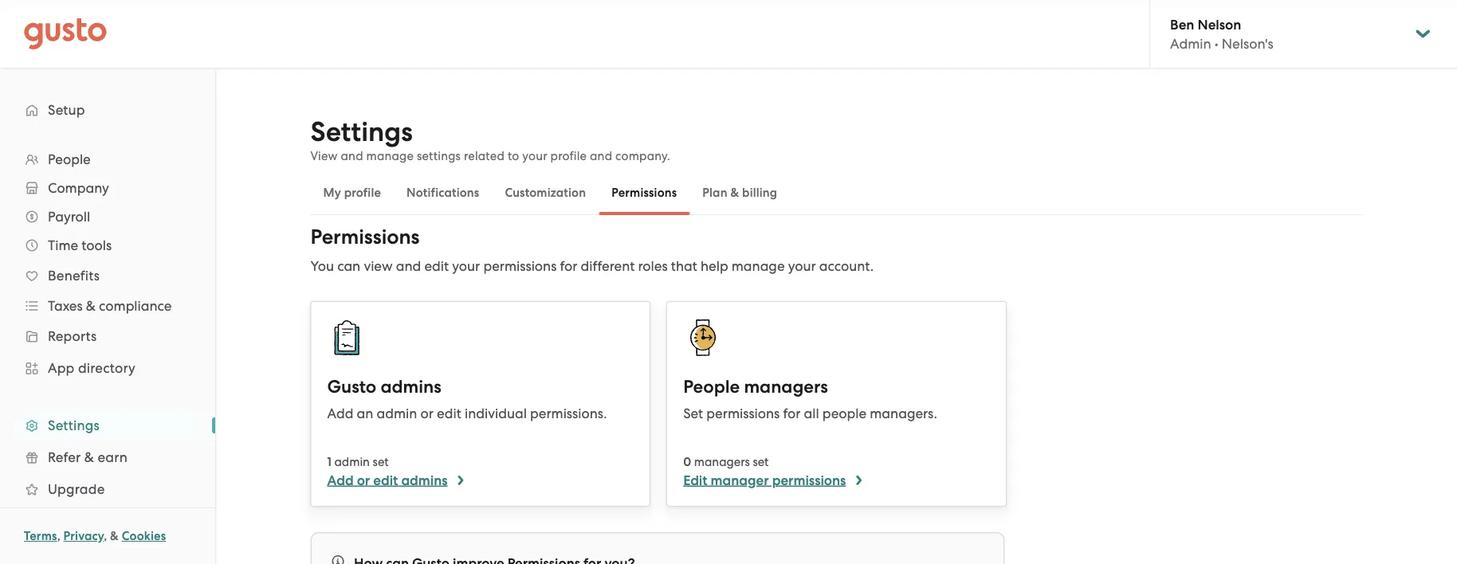 Task type: locate. For each thing, give the bounding box(es) containing it.
edit
[[424, 258, 449, 274], [437, 406, 461, 422], [373, 472, 398, 489]]

set up manager
[[753, 455, 769, 469]]

0 vertical spatial settings
[[311, 116, 413, 148]]

managers up manager
[[694, 455, 750, 469]]

set
[[373, 455, 389, 469], [753, 455, 769, 469]]

roles
[[638, 258, 668, 274]]

1 horizontal spatial profile
[[551, 149, 587, 163]]

2 add from the top
[[327, 472, 354, 489]]

0 horizontal spatial settings
[[48, 418, 100, 434]]

list
[[0, 145, 215, 537]]

or inside 1 admin set add or edit admins
[[357, 472, 370, 489]]

for left different
[[560, 258, 577, 274]]

permissions
[[483, 258, 557, 274], [707, 406, 780, 422], [772, 472, 846, 489]]

taxes & compliance button
[[16, 292, 199, 320]]

customization button
[[492, 174, 599, 212]]

settings tabs tab list
[[311, 171, 1363, 215]]

people managers
[[683, 376, 828, 397]]

& inside dropdown button
[[86, 298, 96, 314]]

settings up view
[[311, 116, 413, 148]]

permissions inside button
[[612, 186, 677, 200]]

, left privacy in the left of the page
[[57, 529, 60, 544]]

your inside settings view and manage settings related to your profile and company.
[[522, 149, 547, 163]]

0 horizontal spatial for
[[560, 258, 577, 274]]

for
[[560, 258, 577, 274], [783, 406, 801, 422]]

1 horizontal spatial settings
[[311, 116, 413, 148]]

settings inside settings view and manage settings related to your profile and company.
[[311, 116, 413, 148]]

set inside 0 managers set edit manager permissions
[[753, 455, 769, 469]]

edit down an
[[373, 472, 398, 489]]

permissions down set permissions for all people managers.
[[772, 472, 846, 489]]

profile right my at left
[[344, 186, 381, 200]]

0 horizontal spatial people
[[48, 151, 91, 167]]

gusto admins
[[327, 376, 441, 397]]

0 horizontal spatial or
[[357, 472, 370, 489]]

1 vertical spatial managers
[[694, 455, 750, 469]]

1 vertical spatial profile
[[344, 186, 381, 200]]

0 horizontal spatial manage
[[366, 149, 414, 163]]

managers inside 0 managers set edit manager permissions
[[694, 455, 750, 469]]

0 vertical spatial manage
[[366, 149, 414, 163]]

0 vertical spatial profile
[[551, 149, 587, 163]]

people
[[48, 151, 91, 167], [683, 376, 740, 397]]

my
[[323, 186, 341, 200]]

1 horizontal spatial manage
[[732, 258, 785, 274]]

profile
[[551, 149, 587, 163], [344, 186, 381, 200]]

gusto
[[327, 376, 376, 397]]

time
[[48, 238, 78, 254]]

0 vertical spatial permissions
[[612, 186, 677, 200]]

1 vertical spatial manage
[[732, 258, 785, 274]]

1 horizontal spatial admin
[[377, 406, 417, 422]]

0 vertical spatial admins
[[381, 376, 441, 397]]

0 horizontal spatial admin
[[334, 455, 370, 469]]

1 horizontal spatial and
[[396, 258, 421, 274]]

cookies button
[[122, 527, 166, 546]]

and
[[341, 149, 363, 163], [590, 149, 612, 163], [396, 258, 421, 274]]

admin right 1
[[334, 455, 370, 469]]

1 vertical spatial edit
[[437, 406, 461, 422]]

edit inside 1 admin set add or edit admins
[[373, 472, 398, 489]]

to
[[508, 149, 519, 163]]

your right to
[[522, 149, 547, 163]]

gusto navigation element
[[0, 69, 215, 563]]

permissions
[[612, 186, 677, 200], [311, 225, 420, 250]]

profile inside settings view and manage settings related to your profile and company.
[[551, 149, 587, 163]]

app
[[48, 360, 75, 376]]

1 vertical spatial people
[[683, 376, 740, 397]]

all
[[804, 406, 819, 422]]

terms link
[[24, 529, 57, 544]]

or
[[421, 406, 434, 422], [357, 472, 370, 489]]

1 vertical spatial permissions
[[311, 225, 420, 250]]

people for people
[[48, 151, 91, 167]]

1 vertical spatial settings
[[48, 418, 100, 434]]

account.
[[819, 258, 874, 274]]

permissions inside 0 managers set edit manager permissions
[[772, 472, 846, 489]]

0 horizontal spatial profile
[[344, 186, 381, 200]]

settings view and manage settings related to your profile and company.
[[311, 116, 670, 163]]

& inside button
[[731, 186, 739, 200]]

1 vertical spatial for
[[783, 406, 801, 422]]

view
[[311, 149, 338, 163]]

or down an
[[357, 472, 370, 489]]

1 set from the left
[[373, 455, 389, 469]]

& right taxes
[[86, 298, 96, 314]]

refer
[[48, 450, 81, 466]]

people up set at the left of the page
[[683, 376, 740, 397]]

settings up "refer"
[[48, 418, 100, 434]]

1 horizontal spatial ,
[[104, 529, 107, 544]]

an
[[357, 406, 373, 422]]

1 vertical spatial admins
[[401, 472, 448, 489]]

admins down 'add an admin or edit individual permissions.'
[[401, 472, 448, 489]]

add left an
[[327, 406, 353, 422]]

customization
[[505, 186, 586, 200]]

admin down the gusto admins
[[377, 406, 417, 422]]

edit for gusto admins
[[437, 406, 461, 422]]

set inside 1 admin set add or edit admins
[[373, 455, 389, 469]]

or down the gusto admins
[[421, 406, 434, 422]]

0 vertical spatial permissions
[[483, 258, 557, 274]]

0 horizontal spatial ,
[[57, 529, 60, 544]]

settings inside list
[[48, 418, 100, 434]]

& right 'plan'
[[731, 186, 739, 200]]

people inside dropdown button
[[48, 151, 91, 167]]

1 horizontal spatial set
[[753, 455, 769, 469]]

2 , from the left
[[104, 529, 107, 544]]

upgrade link
[[16, 475, 199, 504]]

permissions down customization
[[483, 258, 557, 274]]

admins right the gusto
[[381, 376, 441, 397]]

manage
[[366, 149, 414, 163], [732, 258, 785, 274]]

your
[[522, 149, 547, 163], [452, 258, 480, 274], [788, 258, 816, 274]]

set down an
[[373, 455, 389, 469]]

permissions down people managers
[[707, 406, 780, 422]]

add
[[327, 406, 353, 422], [327, 472, 354, 489]]

people for people managers
[[683, 376, 740, 397]]

manage right help
[[732, 258, 785, 274]]

taxes
[[48, 298, 83, 314]]

permissions up view
[[311, 225, 420, 250]]

& for compliance
[[86, 298, 96, 314]]

&
[[731, 186, 739, 200], [86, 298, 96, 314], [84, 450, 94, 466], [110, 529, 119, 544]]

manage left 'settings'
[[366, 149, 414, 163]]

2 horizontal spatial your
[[788, 258, 816, 274]]

2 set from the left
[[753, 455, 769, 469]]

edit right view
[[424, 258, 449, 274]]

0 vertical spatial or
[[421, 406, 434, 422]]

refer & earn link
[[16, 443, 199, 472]]

settings for settings
[[48, 418, 100, 434]]

your down notifications in the top left of the page
[[452, 258, 480, 274]]

your left account.
[[788, 258, 816, 274]]

& left the earn
[[84, 450, 94, 466]]

permissions down company.
[[612, 186, 677, 200]]

ben
[[1170, 16, 1195, 32]]

edit for permissions
[[424, 258, 449, 274]]

0 vertical spatial add
[[327, 406, 353, 422]]

admins inside 1 admin set add or edit admins
[[401, 472, 448, 489]]

1 add from the top
[[327, 406, 353, 422]]

terms , privacy , & cookies
[[24, 529, 166, 544]]

0
[[683, 455, 691, 470]]

1 horizontal spatial your
[[522, 149, 547, 163]]

for left all
[[783, 406, 801, 422]]

& for earn
[[84, 450, 94, 466]]

0 vertical spatial edit
[[424, 258, 449, 274]]

& left cookies
[[110, 529, 119, 544]]

taxes & compliance
[[48, 298, 172, 314]]

1 horizontal spatial people
[[683, 376, 740, 397]]

1 vertical spatial or
[[357, 472, 370, 489]]

add down 1
[[327, 472, 354, 489]]

1 horizontal spatial or
[[421, 406, 434, 422]]

edit left individual
[[437, 406, 461, 422]]

reports link
[[16, 322, 199, 351]]

,
[[57, 529, 60, 544], [104, 529, 107, 544]]

people up company
[[48, 151, 91, 167]]

, left cookies
[[104, 529, 107, 544]]

0 vertical spatial managers
[[744, 376, 828, 397]]

you can view and edit your permissions for different roles that help manage your account.
[[311, 258, 874, 274]]

1 vertical spatial add
[[327, 472, 354, 489]]

related
[[464, 149, 505, 163]]

profile up customization
[[551, 149, 587, 163]]

time tools button
[[16, 231, 199, 260]]

setup link
[[16, 96, 199, 124]]

settings
[[311, 116, 413, 148], [48, 418, 100, 434]]

2 vertical spatial permissions
[[772, 472, 846, 489]]

you
[[311, 258, 334, 274]]

settings for settings view and manage settings related to your profile and company.
[[311, 116, 413, 148]]

managers up set permissions for all people managers.
[[744, 376, 828, 397]]

managers
[[744, 376, 828, 397], [694, 455, 750, 469]]

people button
[[16, 145, 199, 174]]

0 horizontal spatial permissions
[[311, 225, 420, 250]]

2 vertical spatial edit
[[373, 472, 398, 489]]

1 , from the left
[[57, 529, 60, 544]]

0 horizontal spatial set
[[373, 455, 389, 469]]

1
[[327, 455, 331, 470]]

payroll
[[48, 209, 90, 225]]

admin
[[377, 406, 417, 422], [334, 455, 370, 469]]

1 horizontal spatial permissions
[[612, 186, 677, 200]]

1 vertical spatial admin
[[334, 455, 370, 469]]

0 vertical spatial people
[[48, 151, 91, 167]]



Task type: describe. For each thing, give the bounding box(es) containing it.
upgrade
[[48, 482, 105, 497]]

cookies
[[122, 529, 166, 544]]

set for managers
[[753, 455, 769, 469]]

setup
[[48, 102, 85, 118]]

0 managers set edit manager permissions
[[683, 455, 846, 489]]

plan & billing button
[[690, 174, 790, 212]]

managers for people
[[744, 376, 828, 397]]

compliance
[[99, 298, 172, 314]]

list containing people
[[0, 145, 215, 537]]

add inside 1 admin set add or edit admins
[[327, 472, 354, 489]]

admin
[[1170, 36, 1211, 52]]

notifications button
[[394, 174, 492, 212]]

set
[[683, 406, 703, 422]]

& for billing
[[731, 186, 739, 200]]

view
[[364, 258, 393, 274]]

help
[[701, 258, 728, 274]]

benefits
[[48, 268, 100, 284]]

plan
[[703, 186, 728, 200]]

that
[[671, 258, 697, 274]]

nelson's
[[1222, 36, 1274, 52]]

privacy link
[[63, 529, 104, 544]]

directory
[[78, 360, 136, 376]]

managers.
[[870, 406, 937, 422]]

settings link
[[16, 411, 199, 440]]

terms
[[24, 529, 57, 544]]

payroll button
[[16, 202, 199, 231]]

1 admin set add or edit admins
[[327, 455, 448, 489]]

set for admins
[[373, 455, 389, 469]]

add an admin or edit individual permissions.
[[327, 406, 607, 422]]

company.
[[615, 149, 670, 163]]

2 horizontal spatial and
[[590, 149, 612, 163]]

individual
[[465, 406, 527, 422]]

1 vertical spatial permissions
[[707, 406, 780, 422]]

set permissions for all people managers.
[[683, 406, 937, 422]]

tools
[[82, 238, 112, 254]]

admin inside 1 admin set add or edit admins
[[334, 455, 370, 469]]

benefits link
[[16, 261, 199, 290]]

billing
[[742, 186, 777, 200]]

app directory link
[[16, 354, 199, 383]]

manager
[[711, 472, 769, 489]]

my profile
[[323, 186, 381, 200]]

edit
[[683, 472, 708, 489]]

company
[[48, 180, 109, 196]]

0 horizontal spatial and
[[341, 149, 363, 163]]

permissions.
[[530, 406, 607, 422]]

home image
[[24, 18, 107, 50]]

manage inside settings view and manage settings related to your profile and company.
[[366, 149, 414, 163]]

time tools
[[48, 238, 112, 254]]

profile inside button
[[344, 186, 381, 200]]

can
[[337, 258, 360, 274]]

permissions button
[[599, 174, 690, 212]]

0 vertical spatial for
[[560, 258, 577, 274]]

earn
[[98, 450, 127, 466]]

reports
[[48, 328, 97, 344]]

privacy
[[63, 529, 104, 544]]

•
[[1215, 36, 1219, 52]]

app directory
[[48, 360, 136, 376]]

company button
[[16, 174, 199, 202]]

people
[[823, 406, 867, 422]]

1 horizontal spatial for
[[783, 406, 801, 422]]

ben nelson admin • nelson's
[[1170, 16, 1274, 52]]

my profile button
[[311, 174, 394, 212]]

plan & billing
[[703, 186, 777, 200]]

0 vertical spatial admin
[[377, 406, 417, 422]]

settings
[[417, 149, 461, 163]]

managers for 0
[[694, 455, 750, 469]]

refer & earn
[[48, 450, 127, 466]]

0 horizontal spatial your
[[452, 258, 480, 274]]

different
[[581, 258, 635, 274]]

nelson
[[1198, 16, 1242, 32]]

notifications
[[407, 186, 479, 200]]



Task type: vqa. For each thing, say whether or not it's contained in the screenshot.
agencies
no



